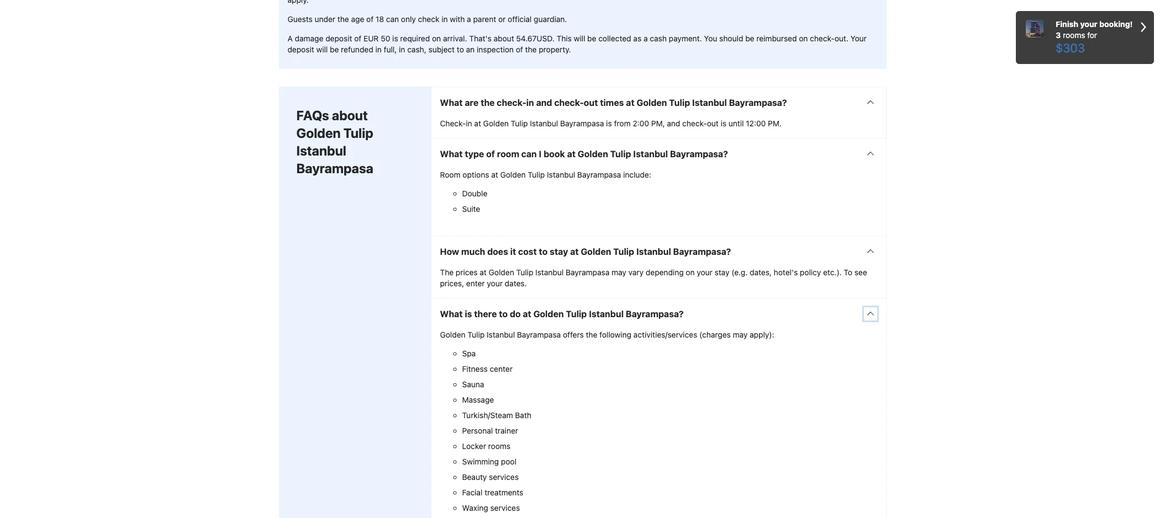 Task type: locate. For each thing, give the bounding box(es) containing it.
be right the should
[[746, 34, 755, 43]]

does
[[487, 247, 508, 257]]

the inside dropdown button
[[481, 98, 495, 108]]

is inside dropdown button
[[465, 309, 472, 319]]

2 vertical spatial your
[[487, 279, 503, 288]]

dates,
[[750, 268, 772, 277]]

you
[[704, 34, 717, 43]]

1 horizontal spatial to
[[499, 309, 508, 319]]

stay
[[550, 247, 568, 257], [715, 268, 730, 277]]

vary
[[629, 268, 644, 277]]

2 vertical spatial to
[[499, 309, 508, 319]]

on right depending
[[686, 268, 695, 277]]

1 horizontal spatial rooms
[[1063, 30, 1086, 40]]

at down "are"
[[474, 119, 481, 128]]

services
[[489, 473, 519, 482], [490, 504, 520, 513]]

what down prices,
[[440, 309, 463, 319]]

your right enter
[[487, 279, 503, 288]]

activities/services
[[634, 330, 697, 340]]

1 vertical spatial what
[[440, 149, 463, 159]]

0 vertical spatial may
[[612, 268, 627, 277]]

rooms inside 'finish your booking! 3 rooms for $303'
[[1063, 30, 1086, 40]]

1 horizontal spatial on
[[686, 268, 695, 277]]

type
[[465, 149, 484, 159]]

at
[[626, 98, 635, 108], [474, 119, 481, 128], [567, 149, 576, 159], [491, 170, 498, 179], [570, 247, 579, 257], [480, 268, 487, 277], [523, 309, 531, 319]]

eur
[[364, 34, 379, 43]]

1 vertical spatial deposit
[[288, 45, 314, 54]]

the prices at golden tulip istanbul bayrampasa may vary depending on your stay (e.g. dates, hotel's policy etc.). to see prices, enter your dates.
[[440, 268, 867, 288]]

on right reimbursed
[[799, 34, 808, 43]]

rooms down trainer
[[488, 442, 511, 451]]

0 vertical spatial deposit
[[326, 34, 352, 43]]

suite
[[462, 204, 480, 214]]

1 vertical spatial will
[[316, 45, 328, 54]]

is left until
[[721, 119, 727, 128]]

your
[[1081, 19, 1098, 29], [697, 268, 713, 277], [487, 279, 503, 288]]

0 horizontal spatial out
[[584, 98, 598, 108]]

1 horizontal spatial deposit
[[326, 34, 352, 43]]

0 horizontal spatial about
[[332, 108, 368, 123]]

turkish/steam
[[462, 411, 513, 420]]

inspection
[[477, 45, 514, 54]]

may left 'vary' at bottom
[[612, 268, 627, 277]]

what
[[440, 98, 463, 108], [440, 149, 463, 159], [440, 309, 463, 319]]

check- left your
[[810, 34, 835, 43]]

fitness center
[[462, 365, 513, 374]]

may left apply):
[[733, 330, 748, 340]]

0 horizontal spatial deposit
[[288, 45, 314, 54]]

bayrampasa inside the prices at golden tulip istanbul bayrampasa may vary depending on your stay (e.g. dates, hotel's policy etc.). to see prices, enter your dates.
[[566, 268, 610, 277]]

room
[[497, 149, 519, 159]]

istanbul inside the faqs about golden tulip istanbul bayrampasa
[[296, 143, 346, 158]]

services up treatments
[[489, 473, 519, 482]]

do
[[510, 309, 521, 319]]

2 what from the top
[[440, 149, 463, 159]]

2 horizontal spatial on
[[799, 34, 808, 43]]

policy
[[800, 268, 821, 277]]

it
[[510, 247, 516, 257]]

can left i
[[522, 149, 537, 159]]

stay inside dropdown button
[[550, 247, 568, 257]]

room
[[440, 170, 461, 179]]

for
[[1088, 30, 1098, 40]]

1 vertical spatial about
[[332, 108, 368, 123]]

and inside the 'what are the check-in and check-out times at golden tulip istanbul bayrampasa?' dropdown button
[[536, 98, 552, 108]]

12:00 pm.
[[746, 119, 782, 128]]

0 horizontal spatial may
[[612, 268, 627, 277]]

about up inspection
[[494, 34, 514, 43]]

the inside a damage deposit of eur 50 is required on arrival. that's about 54.67usd. this will be collected as a cash payment. you should be reimbursed on check-out. your deposit will be refunded in full, in cash, subject to an inspection of the property.
[[525, 45, 537, 54]]

are
[[465, 98, 479, 108]]

trainer
[[495, 426, 518, 436]]

to right cost
[[539, 247, 548, 257]]

and right 2:00 pm,
[[667, 119, 680, 128]]

will down the 'damage'
[[316, 45, 328, 54]]

0 vertical spatial out
[[584, 98, 598, 108]]

golden inside the prices at golden tulip istanbul bayrampasa may vary depending on your stay (e.g. dates, hotel's policy etc.). to see prices, enter your dates.
[[489, 268, 514, 277]]

stay inside the prices at golden tulip istanbul bayrampasa may vary depending on your stay (e.g. dates, hotel's policy etc.). to see prices, enter your dates.
[[715, 268, 730, 277]]

3 what from the top
[[440, 309, 463, 319]]

rooms
[[1063, 30, 1086, 40], [488, 442, 511, 451]]

check- inside a damage deposit of eur 50 is required on arrival. that's about 54.67usd. this will be collected as a cash payment. you should be reimbursed on check-out. your deposit will be refunded in full, in cash, subject to an inspection of the property.
[[810, 34, 835, 43]]

your inside 'finish your booking! 3 rooms for $303'
[[1081, 19, 1098, 29]]

istanbul inside the 'what are the check-in and check-out times at golden tulip istanbul bayrampasa?' dropdown button
[[692, 98, 727, 108]]

of up "refunded" on the top of page
[[354, 34, 362, 43]]

subject
[[429, 45, 455, 54]]

1 vertical spatial to
[[539, 247, 548, 257]]

a
[[467, 15, 471, 24], [644, 34, 648, 43]]

guardian.
[[534, 15, 567, 24]]

bayrampasa for prices
[[566, 268, 610, 277]]

0 vertical spatial will
[[574, 34, 585, 43]]

1 vertical spatial can
[[522, 149, 537, 159]]

a
[[288, 34, 293, 43]]

0 horizontal spatial stay
[[550, 247, 568, 257]]

to left do
[[499, 309, 508, 319]]

of right "type"
[[486, 149, 495, 159]]

bayrampasa
[[560, 119, 604, 128], [296, 161, 374, 176], [577, 170, 621, 179], [566, 268, 610, 277], [517, 330, 561, 340]]

out inside dropdown button
[[584, 98, 598, 108]]

0 vertical spatial services
[[489, 473, 519, 482]]

1 vertical spatial may
[[733, 330, 748, 340]]

beauty
[[462, 473, 487, 482]]

what are the check-in and check-out times at golden tulip istanbul bayrampasa? button
[[431, 87, 886, 118]]

to left an
[[457, 45, 464, 54]]

1 what from the top
[[440, 98, 463, 108]]

0 horizontal spatial to
[[457, 45, 464, 54]]

1 vertical spatial services
[[490, 504, 520, 513]]

the right offers
[[586, 330, 598, 340]]

golden tulip istanbul bayrampasa offers the following activities/services (charges may apply):
[[440, 330, 774, 340]]

about right faqs
[[332, 108, 368, 123]]

0 vertical spatial about
[[494, 34, 514, 43]]

be left collected
[[587, 34, 597, 43]]

services down treatments
[[490, 504, 520, 513]]

center
[[490, 365, 513, 374]]

rooms down the finish
[[1063, 30, 1086, 40]]

book
[[544, 149, 565, 159]]

rooms inside the accordion control element
[[488, 442, 511, 451]]

on
[[432, 34, 441, 43], [799, 34, 808, 43], [686, 268, 695, 277]]

deposit down the 'damage'
[[288, 45, 314, 54]]

0 horizontal spatial on
[[432, 34, 441, 43]]

an
[[466, 45, 475, 54]]

1 vertical spatial stay
[[715, 268, 730, 277]]

bayrampasa for in
[[560, 119, 604, 128]]

the
[[440, 268, 454, 277]]

at right book
[[567, 149, 576, 159]]

can inside dropdown button
[[522, 149, 537, 159]]

accordion control element
[[431, 87, 887, 519]]

at up enter
[[480, 268, 487, 277]]

and up i
[[536, 98, 552, 108]]

reimbursed
[[757, 34, 797, 43]]

1 horizontal spatial about
[[494, 34, 514, 43]]

be left "refunded" on the top of page
[[330, 45, 339, 54]]

2 horizontal spatial your
[[1081, 19, 1098, 29]]

what left "are"
[[440, 98, 463, 108]]

out
[[584, 98, 598, 108], [707, 119, 719, 128]]

check-
[[810, 34, 835, 43], [497, 98, 526, 108], [554, 98, 584, 108], [683, 119, 707, 128]]

1 horizontal spatial be
[[587, 34, 597, 43]]

is
[[392, 34, 398, 43], [606, 119, 612, 128], [721, 119, 727, 128], [465, 309, 472, 319]]

prices,
[[440, 279, 464, 288]]

how much does it cost to stay at golden tulip istanbul bayrampasa? button
[[431, 236, 886, 267]]

refunded
[[341, 45, 373, 54]]

your left (e.g.
[[697, 268, 713, 277]]

2 vertical spatial what
[[440, 309, 463, 319]]

1 horizontal spatial can
[[522, 149, 537, 159]]

and
[[536, 98, 552, 108], [667, 119, 680, 128]]

to inside a damage deposit of eur 50 is required on arrival. that's about 54.67usd. this will be collected as a cash payment. you should be reimbursed on check-out. your deposit will be refunded in full, in cash, subject to an inspection of the property.
[[457, 45, 464, 54]]

swimming
[[462, 457, 499, 467]]

hotel's
[[774, 268, 798, 277]]

your up for
[[1081, 19, 1098, 29]]

stay right cost
[[550, 247, 568, 257]]

the right "are"
[[481, 98, 495, 108]]

what up room
[[440, 149, 463, 159]]

0 horizontal spatial and
[[536, 98, 552, 108]]

deposit up "refunded" on the top of page
[[326, 34, 352, 43]]

offers
[[563, 330, 584, 340]]

stay left (e.g.
[[715, 268, 730, 277]]

a right the as at the top of the page
[[644, 34, 648, 43]]

there
[[474, 309, 497, 319]]

0 vertical spatial stay
[[550, 247, 568, 257]]

should
[[720, 34, 743, 43]]

what for what is there to do at golden tulip istanbul bayrampasa?
[[440, 309, 463, 319]]

1 vertical spatial a
[[644, 34, 648, 43]]

1 horizontal spatial stay
[[715, 268, 730, 277]]

or
[[498, 15, 506, 24]]

0 vertical spatial and
[[536, 98, 552, 108]]

2 horizontal spatial to
[[539, 247, 548, 257]]

0 horizontal spatial can
[[386, 15, 399, 24]]

golden
[[637, 98, 667, 108], [483, 119, 509, 128], [296, 125, 341, 141], [578, 149, 608, 159], [500, 170, 526, 179], [581, 247, 611, 257], [489, 268, 514, 277], [534, 309, 564, 319], [440, 330, 466, 340]]

0 horizontal spatial rooms
[[488, 442, 511, 451]]

(e.g.
[[732, 268, 748, 277]]

is left "there"
[[465, 309, 472, 319]]

0 vertical spatial your
[[1081, 19, 1098, 29]]

0 vertical spatial rooms
[[1063, 30, 1086, 40]]

1 horizontal spatial may
[[733, 330, 748, 340]]

1 vertical spatial and
[[667, 119, 680, 128]]

is right 50
[[392, 34, 398, 43]]

required
[[400, 34, 430, 43]]

will right "this"
[[574, 34, 585, 43]]

turkish/steam bath
[[462, 411, 532, 420]]

0 vertical spatial to
[[457, 45, 464, 54]]

a right with
[[467, 15, 471, 24]]

0 horizontal spatial a
[[467, 15, 471, 24]]

at right do
[[523, 309, 531, 319]]

1 vertical spatial rooms
[[488, 442, 511, 451]]

guests under the age of 18 can only check in with a parent or official guardian.
[[288, 15, 567, 24]]

0 vertical spatial what
[[440, 98, 463, 108]]

54.67usd.
[[516, 34, 555, 43]]

may
[[612, 268, 627, 277], [733, 330, 748, 340]]

out left times
[[584, 98, 598, 108]]

1 horizontal spatial and
[[667, 119, 680, 128]]

tulip inside the faqs about golden tulip istanbul bayrampasa
[[344, 125, 373, 141]]

on up subject
[[432, 34, 441, 43]]

i
[[539, 149, 542, 159]]

in
[[442, 15, 448, 24], [375, 45, 382, 54], [399, 45, 405, 54], [526, 98, 534, 108], [466, 119, 472, 128]]

1 horizontal spatial your
[[697, 268, 713, 277]]

how much does it cost to stay at golden tulip istanbul bayrampasa?
[[440, 247, 731, 257]]

1 vertical spatial out
[[707, 119, 719, 128]]

1 horizontal spatial will
[[574, 34, 585, 43]]

can right 18
[[386, 15, 399, 24]]

0 vertical spatial can
[[386, 15, 399, 24]]

out left until
[[707, 119, 719, 128]]

istanbul
[[692, 98, 727, 108], [530, 119, 558, 128], [296, 143, 346, 158], [633, 149, 668, 159], [547, 170, 575, 179], [636, 247, 671, 257], [536, 268, 564, 277], [589, 309, 624, 319], [487, 330, 515, 340]]

damage
[[295, 34, 324, 43]]

the down 54.67usd.
[[525, 45, 537, 54]]

services for beauty services
[[489, 473, 519, 482]]

1 horizontal spatial a
[[644, 34, 648, 43]]

0 vertical spatial a
[[467, 15, 471, 24]]



Task type: vqa. For each thing, say whether or not it's contained in the screenshot.
first the you from left
no



Task type: describe. For each thing, give the bounding box(es) containing it.
a inside a damage deposit of eur 50 is required on arrival. that's about 54.67usd. this will be collected as a cash payment. you should be reimbursed on check-out. your deposit will be refunded in full, in cash, subject to an inspection of the property.
[[644, 34, 648, 43]]

finish
[[1056, 19, 1079, 29]]

about inside a damage deposit of eur 50 is required on arrival. that's about 54.67usd. this will be collected as a cash payment. you should be reimbursed on check-out. your deposit will be refunded in full, in cash, subject to an inspection of the property.
[[494, 34, 514, 43]]

see
[[855, 268, 867, 277]]

rightchevron image
[[1141, 19, 1147, 35]]

apply):
[[750, 330, 774, 340]]

check- left until
[[683, 119, 707, 128]]

room options at golden tulip istanbul bayrampasa include:
[[440, 170, 651, 179]]

this
[[557, 34, 572, 43]]

in inside dropdown button
[[526, 98, 534, 108]]

cost
[[518, 247, 537, 257]]

may inside the prices at golden tulip istanbul bayrampasa may vary depending on your stay (e.g. dates, hotel's policy etc.). to see prices, enter your dates.
[[612, 268, 627, 277]]

50
[[381, 34, 390, 43]]

istanbul inside the prices at golden tulip istanbul bayrampasa may vary depending on your stay (e.g. dates, hotel's policy etc.). to see prices, enter your dates.
[[536, 268, 564, 277]]

check- left times
[[554, 98, 584, 108]]

waxing services
[[462, 504, 520, 513]]

of down 54.67usd.
[[516, 45, 523, 54]]

beauty services
[[462, 473, 519, 482]]

locker
[[462, 442, 486, 451]]

as
[[634, 34, 642, 43]]

your
[[851, 34, 867, 43]]

following
[[600, 330, 632, 340]]

istanbul inside how much does it cost to stay at golden tulip istanbul bayrampasa? dropdown button
[[636, 247, 671, 257]]

personal trainer
[[462, 426, 518, 436]]

at right cost
[[570, 247, 579, 257]]

booking!
[[1100, 19, 1133, 29]]

parent
[[473, 15, 496, 24]]

how
[[440, 247, 459, 257]]

cash,
[[407, 45, 426, 54]]

is inside a damage deposit of eur 50 is required on arrival. that's about 54.67usd. this will be collected as a cash payment. you should be reimbursed on check-out. your deposit will be refunded in full, in cash, subject to an inspection of the property.
[[392, 34, 398, 43]]

facial
[[462, 488, 483, 498]]

bayrampasa for options
[[577, 170, 621, 179]]

3
[[1056, 30, 1061, 40]]

is left from
[[606, 119, 612, 128]]

that's
[[469, 34, 492, 43]]

of left 18
[[366, 15, 374, 24]]

guests
[[288, 15, 313, 24]]

tulip inside the prices at golden tulip istanbul bayrampasa may vary depending on your stay (e.g. dates, hotel's policy etc.). to see prices, enter your dates.
[[516, 268, 533, 277]]

payment.
[[669, 34, 702, 43]]

waxing
[[462, 504, 488, 513]]

at right options
[[491, 170, 498, 179]]

with
[[450, 15, 465, 24]]

of inside dropdown button
[[486, 149, 495, 159]]

dates.
[[505, 279, 527, 288]]

what type of room can i book at golden tulip istanbul bayrampasa? button
[[431, 139, 886, 170]]

what for what type of room can i book at golden tulip istanbul bayrampasa?
[[440, 149, 463, 159]]

double
[[462, 189, 488, 198]]

(charges
[[700, 330, 731, 340]]

0 horizontal spatial will
[[316, 45, 328, 54]]

locker rooms
[[462, 442, 511, 451]]

the left age
[[338, 15, 349, 24]]

fitness
[[462, 365, 488, 374]]

what type of room can i book at golden tulip istanbul bayrampasa?
[[440, 149, 728, 159]]

massage
[[462, 396, 494, 405]]

personal
[[462, 426, 493, 436]]

18
[[376, 15, 384, 24]]

facial treatments
[[462, 488, 524, 498]]

at right times
[[626, 98, 635, 108]]

much
[[461, 247, 485, 257]]

about inside the faqs about golden tulip istanbul bayrampasa
[[332, 108, 368, 123]]

official
[[508, 15, 532, 24]]

full,
[[384, 45, 397, 54]]

collected
[[599, 34, 631, 43]]

$303
[[1056, 41, 1085, 55]]

out.
[[835, 34, 849, 43]]

sauna
[[462, 380, 484, 389]]

what is there to do at golden tulip istanbul bayrampasa? button
[[431, 299, 886, 330]]

finish your booking! 3 rooms for $303
[[1056, 19, 1133, 55]]

check
[[418, 15, 440, 24]]

2:00 pm,
[[633, 119, 665, 128]]

golden inside the faqs about golden tulip istanbul bayrampasa
[[296, 125, 341, 141]]

what is there to do at golden tulip istanbul bayrampasa?
[[440, 309, 684, 319]]

what are the check-in and check-out times at golden tulip istanbul bayrampasa?
[[440, 98, 787, 108]]

1 vertical spatial your
[[697, 268, 713, 277]]

prices
[[456, 268, 478, 277]]

enter
[[466, 279, 485, 288]]

what for what are the check-in and check-out times at golden tulip istanbul bayrampasa?
[[440, 98, 463, 108]]

services for waxing services
[[490, 504, 520, 513]]

on inside the prices at golden tulip istanbul bayrampasa may vary depending on your stay (e.g. dates, hotel's policy etc.). to see prices, enter your dates.
[[686, 268, 695, 277]]

to
[[844, 268, 853, 277]]

2 horizontal spatial be
[[746, 34, 755, 43]]

0 horizontal spatial your
[[487, 279, 503, 288]]

times
[[600, 98, 624, 108]]

istanbul inside what type of room can i book at golden tulip istanbul bayrampasa? dropdown button
[[633, 149, 668, 159]]

depending
[[646, 268, 684, 277]]

1 horizontal spatial out
[[707, 119, 719, 128]]

at inside the prices at golden tulip istanbul bayrampasa may vary depending on your stay (e.g. dates, hotel's policy etc.). to see prices, enter your dates.
[[480, 268, 487, 277]]

options
[[463, 170, 489, 179]]

check- right "are"
[[497, 98, 526, 108]]

treatments
[[485, 488, 524, 498]]

check-
[[440, 119, 466, 128]]

property.
[[539, 45, 571, 54]]

arrival.
[[443, 34, 467, 43]]

istanbul inside the what is there to do at golden tulip istanbul bayrampasa? dropdown button
[[589, 309, 624, 319]]

under
[[315, 15, 335, 24]]

0 horizontal spatial be
[[330, 45, 339, 54]]

spa
[[462, 349, 476, 358]]

etc.).
[[823, 268, 842, 277]]

faqs about golden tulip istanbul bayrampasa
[[296, 108, 374, 176]]

a damage deposit of eur 50 is required on arrival. that's about 54.67usd. this will be collected as a cash payment. you should be reimbursed on check-out. your deposit will be refunded in full, in cash, subject to an inspection of the property.
[[288, 34, 867, 54]]

only
[[401, 15, 416, 24]]



